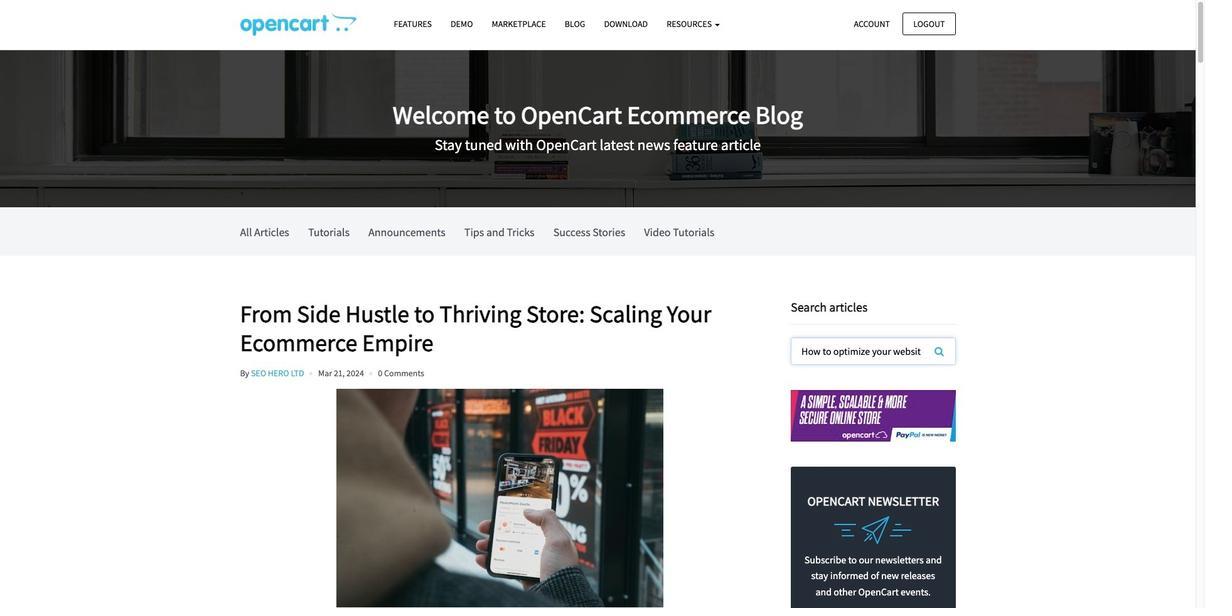 Task type: locate. For each thing, give the bounding box(es) containing it.
from side hustle to thriving store: scaling your ecommerce empire image
[[240, 389, 760, 607]]

None text field
[[792, 338, 956, 364]]

search image
[[935, 346, 945, 356]]



Task type: describe. For each thing, give the bounding box(es) containing it.
opencart - blog image
[[240, 13, 356, 36]]



Task type: vqa. For each thing, say whether or not it's contained in the screenshot.
the bottommost "to"
no



